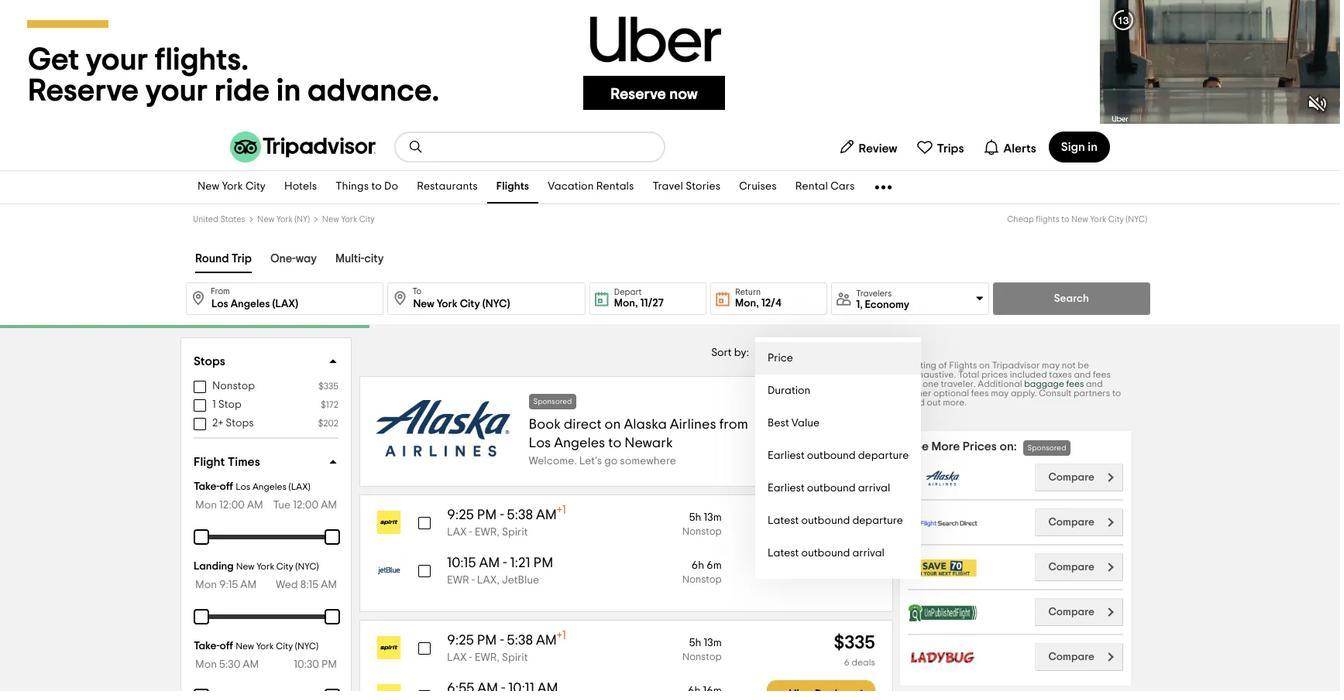 Task type: locate. For each thing, give the bounding box(es) containing it.
mon for mon 5:30 am
[[195, 660, 217, 671]]

12:00 down (lax)
[[293, 501, 318, 511]]

0 vertical spatial los
[[529, 437, 551, 451]]

1 horizontal spatial sponsored
[[1028, 445, 1066, 452]]

am
[[247, 501, 263, 511], [321, 501, 337, 511], [536, 509, 557, 523], [479, 557, 500, 571], [240, 580, 257, 591], [321, 580, 337, 591], [536, 635, 557, 649], [243, 660, 259, 671]]

new right the states
[[258, 215, 274, 224]]

0 vertical spatial arrival
[[858, 483, 890, 494]]

0 vertical spatial sponsored
[[533, 398, 572, 406]]

departure for latest outbound departure
[[853, 516, 903, 527]]

ewr
[[475, 528, 497, 538], [447, 576, 469, 587], [475, 653, 497, 664]]

0 vertical spatial latest
[[768, 516, 799, 527]]

arrival
[[858, 483, 890, 494], [853, 549, 885, 559]]

pm right 10:30
[[322, 660, 337, 671]]

stops up 1 stop
[[194, 356, 225, 368]]

0 horizontal spatial los
[[236, 483, 251, 492]]

fees right be at bottom
[[1093, 370, 1111, 380]]

mon, down depart
[[614, 298, 638, 309]]

1 vertical spatial latest
[[768, 549, 799, 559]]

arrival for latest outbound arrival
[[853, 549, 885, 559]]

nonstop
[[212, 381, 255, 392], [682, 528, 722, 538], [682, 576, 722, 586], [682, 653, 722, 663]]

9:25 pm - 5:38 am + 1 for $335
[[447, 631, 566, 649]]

latest
[[768, 516, 799, 527], [768, 549, 799, 559]]

1 13m from the top
[[704, 513, 722, 524]]

2 spirit from the top
[[502, 653, 528, 664]]

1 vertical spatial 9:25 pm - 5:38 am + 1
[[447, 631, 566, 649]]

new york city link down things
[[322, 215, 375, 224]]

$335 up $172
[[318, 382, 339, 391]]

1 5h 13m nonstop from the top
[[682, 513, 722, 538]]

latest for latest outbound arrival
[[768, 549, 799, 559]]

vacation rentals link
[[539, 171, 644, 204]]

2 earliest time slider from the top
[[184, 600, 218, 635]]

latest time slider
[[315, 521, 349, 555], [315, 600, 349, 635], [315, 680, 349, 692]]

may inside listing of flights on tripadvisor may not be exhaustive. total prices included taxes and fees for one traveler. additional
[[1042, 361, 1060, 370]]

$335
[[318, 382, 339, 391], [834, 635, 876, 653]]

more
[[932, 441, 960, 453]]

earliest time slider
[[184, 521, 218, 555], [184, 600, 218, 635], [184, 680, 218, 692]]

0 vertical spatial 5h 13m nonstop
[[682, 513, 722, 538]]

mon down landing
[[195, 580, 217, 591]]

to right partners
[[1113, 389, 1121, 398]]

1 vertical spatial latest time slider
[[315, 600, 349, 635]]

0 vertical spatial lax
[[447, 528, 467, 538]]

sort
[[711, 348, 732, 359]]

2 off from the top
[[220, 642, 233, 652]]

duration
[[768, 386, 811, 397]]

0 horizontal spatial flights
[[497, 182, 529, 193]]

2 5:38 from the top
[[507, 635, 533, 649]]

angeles down direct
[[554, 437, 605, 451]]

latest time slider down tue 12:00 am
[[315, 521, 349, 555]]

1 9:25 from the top
[[447, 509, 474, 523]]

on
[[979, 361, 990, 370], [605, 418, 621, 432]]

3 latest time slider from the top
[[315, 680, 349, 692]]

travelers
[[856, 289, 892, 298]]

1 horizontal spatial los
[[529, 437, 551, 451]]

mon left 5:30 at left bottom
[[195, 660, 217, 671]]

on:
[[1000, 441, 1017, 453]]

1 5:38 from the top
[[507, 509, 533, 523]]

2 lax - ewr , spirit from the top
[[447, 653, 528, 664]]

sponsored up book
[[533, 398, 572, 406]]

multi-city
[[336, 253, 384, 265]]

2 vertical spatial departure
[[839, 581, 890, 592]]

0 horizontal spatial mon,
[[614, 298, 638, 309]]

1 vertical spatial earliest
[[768, 483, 805, 494]]

2 9:25 from the top
[[447, 635, 474, 649]]

1 9:25 pm - 5:38 am + 1 from the top
[[447, 505, 566, 523]]

City or Airport text field
[[388, 283, 586, 315]]

2 vertical spatial lax
[[447, 653, 467, 664]]

1 horizontal spatial flights
[[949, 361, 977, 370]]

new up 9:15
[[236, 563, 255, 572]]

City or Airport text field
[[186, 283, 384, 315]]

1 vertical spatial arrival
[[853, 549, 885, 559]]

13m up 6m
[[704, 513, 722, 524]]

1 latest time slider from the top
[[315, 521, 349, 555]]

flights
[[497, 182, 529, 193], [949, 361, 977, 370]]

latest time slider down 8:15 on the left bottom
[[315, 600, 349, 635]]

latest time slider for tue 12:00 am
[[315, 521, 349, 555]]

2 take- from the top
[[194, 642, 220, 652]]

view deal
[[789, 550, 838, 561]]

new york city down things
[[322, 215, 375, 224]]

latest left the deal
[[768, 549, 799, 559]]

0 vertical spatial spirit
[[502, 528, 528, 538]]

am down take-off new york city (nyc)
[[243, 660, 259, 671]]

sign in link
[[1049, 132, 1110, 163]]

mon, inside the depart mon, 11/27
[[614, 298, 638, 309]]

fees down total
[[971, 389, 989, 398]]

1 vertical spatial best value
[[768, 418, 820, 429]]

fees inside listing of flights on tripadvisor may not be exhaustive. total prices included taxes and fees for one traveler. additional
[[1093, 370, 1111, 380]]

on right direct
[[605, 418, 621, 432]]

york up mon 5:30 am
[[256, 642, 274, 652]]

3 mon from the top
[[195, 660, 217, 671]]

mon for mon 12:00 am
[[195, 501, 217, 511]]

trips
[[937, 142, 964, 155]]

take- for take-off new york city (nyc)
[[194, 642, 220, 652]]

1 vertical spatial on
[[605, 418, 621, 432]]

new york city link up the states
[[188, 171, 275, 204]]

to left "do"
[[371, 182, 382, 193]]

out
[[927, 398, 941, 408]]

0 vertical spatial 5:38
[[507, 509, 533, 523]]

from
[[211, 287, 230, 296]]

1 vertical spatial mon
[[195, 580, 217, 591]]

0 vertical spatial take-
[[194, 482, 220, 493]]

fees inside and other optional fees may apply. consult partners to find out more.
[[971, 389, 989, 398]]

10:15 am - 1:21 pm ewr - lax , jetblue
[[447, 557, 553, 587]]

2 compare from the top
[[1049, 518, 1095, 528]]

0 horizontal spatial $335
[[318, 382, 339, 391]]

welcome.
[[529, 456, 577, 467]]

1 vertical spatial 5:38
[[507, 635, 533, 649]]

12:00 down take-off los angeles (lax)
[[219, 501, 245, 511]]

earliest up earliest outbound arrival
[[768, 451, 805, 462]]

0 horizontal spatial angeles
[[253, 483, 287, 492]]

1 horizontal spatial angeles
[[554, 437, 605, 451]]

one
[[923, 380, 939, 389]]

los up mon 12:00 am
[[236, 483, 251, 492]]

arrival for earliest outbound arrival
[[858, 483, 890, 494]]

1 horizontal spatial may
[[1042, 361, 1060, 370]]

lax inside 10:15 am - 1:21 pm ewr - lax , jetblue
[[477, 576, 497, 587]]

earliest
[[768, 451, 805, 462], [768, 483, 805, 494], [768, 581, 805, 592]]

2 earliest from the top
[[768, 483, 805, 494]]

york left "(ny)"
[[276, 215, 293, 224]]

am inside 10:15 am - 1:21 pm ewr - lax , jetblue
[[479, 557, 500, 571]]

8:15
[[300, 580, 318, 591]]

5h 13m nonstop
[[682, 513, 722, 538], [682, 638, 722, 663]]

1 compare button from the top
[[1035, 464, 1123, 492]]

new inside the landing new york city (nyc)
[[236, 563, 255, 572]]

way
[[296, 253, 317, 265]]

cars
[[831, 182, 855, 193]]

0 vertical spatial earliest time slider
[[184, 521, 218, 555]]

5:38 down jetblue
[[507, 635, 533, 649]]

earliest up latest outbound departure
[[768, 483, 805, 494]]

0 horizontal spatial sponsored
[[533, 398, 572, 406]]

one-way link
[[270, 247, 317, 274]]

sort by:
[[711, 348, 749, 359]]

pm up 10:15 am - 1:21 pm ewr - lax , jetblue
[[477, 509, 497, 523]]

go
[[605, 456, 618, 467]]

and inside listing of flights on tripadvisor may not be exhaustive. total prices included taxes and fees for one traveler. additional
[[1074, 370, 1091, 380]]

alerts
[[1004, 142, 1037, 155]]

1 vertical spatial ewr
[[447, 576, 469, 587]]

find
[[909, 398, 925, 408]]

am right the 10:15
[[479, 557, 500, 571]]

mon, down return
[[735, 298, 759, 309]]

on inside listing of flights on tripadvisor may not be exhaustive. total prices included taxes and fees for one traveler. additional
[[979, 361, 990, 370]]

1 12:00 from the left
[[219, 501, 245, 511]]

2 latest time slider from the top
[[315, 600, 349, 635]]

2 horizontal spatial fees
[[1093, 370, 1111, 380]]

for
[[909, 380, 921, 389]]

york up mon 9:15 am on the left of the page
[[257, 563, 274, 572]]

listing of flights on tripadvisor may not be exhaustive. total prices included taxes and fees for one traveler. additional
[[909, 361, 1111, 389]]

alaska
[[624, 418, 667, 432]]

2 13m from the top
[[704, 638, 722, 649]]

1 horizontal spatial $335
[[834, 635, 876, 653]]

2 mon from the top
[[195, 580, 217, 591]]

york inside the landing new york city (nyc)
[[257, 563, 274, 572]]

0 vertical spatial 9:25
[[447, 509, 474, 523]]

0 vertical spatial departure
[[858, 451, 909, 462]]

stop
[[218, 400, 242, 411]]

0 vertical spatial stops
[[194, 356, 225, 368]]

2 vertical spatial earliest
[[768, 581, 805, 592]]

2 vertical spatial earliest time slider
[[184, 680, 218, 692]]

0 horizontal spatial fees
[[971, 389, 989, 398]]

2 vertical spatial (nyc)
[[295, 642, 318, 652]]

mon, for mon, 11/27
[[614, 298, 638, 309]]

ewr inside 10:15 am - 1:21 pm ewr - lax , jetblue
[[447, 576, 469, 587]]

5h for $337
[[689, 513, 702, 524]]

los down book
[[529, 437, 551, 451]]

exhaustive.
[[909, 370, 956, 380]]

not
[[1062, 361, 1076, 370]]

angeles up tue
[[253, 483, 287, 492]]

1 vertical spatial (nyc)
[[295, 563, 319, 572]]

angeles inside book direct on alaska airlines from los angeles to newark welcome. let's go somewhere
[[554, 437, 605, 451]]

0 horizontal spatial stops
[[194, 356, 225, 368]]

0 vertical spatial 13m
[[704, 513, 722, 524]]

york right flights
[[1090, 215, 1107, 224]]

1 + from the top
[[557, 505, 562, 517]]

5h for $335
[[689, 638, 702, 649]]

off for take-off los angeles (lax)
[[220, 482, 233, 493]]

earliest time slider down mon 5:30 am
[[184, 680, 218, 692]]

1 vertical spatial angeles
[[253, 483, 287, 492]]

1 vertical spatial +
[[557, 631, 562, 642]]

los inside take-off los angeles (lax)
[[236, 483, 251, 492]]

to up go
[[608, 437, 622, 451]]

1 vertical spatial lax
[[477, 576, 497, 587]]

1 latest from the top
[[768, 516, 799, 527]]

0 vertical spatial earliest
[[768, 451, 805, 462]]

5 compare link from the top
[[1035, 644, 1123, 672]]

0 vertical spatial mon
[[195, 501, 217, 511]]

2 5h from the top
[[689, 638, 702, 649]]

best value down duration
[[768, 418, 820, 429]]

best right by:
[[764, 348, 785, 359]]

new york city up the states
[[198, 182, 266, 193]]

wed
[[276, 580, 298, 591]]

0 vertical spatial ewr
[[475, 528, 497, 538]]

lax - ewr , spirit for $337
[[447, 528, 528, 538]]

1 take- from the top
[[194, 482, 220, 493]]

5:30
[[219, 660, 240, 671]]

2 latest from the top
[[768, 549, 799, 559]]

1 horizontal spatial new york city link
[[322, 215, 375, 224]]

departure down find
[[858, 451, 909, 462]]

fees
[[1093, 370, 1111, 380], [1066, 380, 1084, 389], [971, 389, 989, 398]]

earliest time slider for mon 12:00 am
[[184, 521, 218, 555]]

12:00
[[219, 501, 245, 511], [293, 501, 318, 511]]

ewr for $335
[[475, 653, 497, 664]]

new
[[198, 182, 219, 193], [258, 215, 274, 224], [322, 215, 339, 224], [1072, 215, 1089, 224], [236, 563, 255, 572], [236, 642, 254, 652]]

, inside 10:15 am - 1:21 pm ewr - lax , jetblue
[[497, 576, 500, 587]]

5h 13m nonstop for $337
[[682, 513, 722, 538]]

round trip
[[195, 253, 252, 265]]

4 compare button from the top
[[1035, 599, 1123, 627]]

arrival up $337
[[858, 483, 890, 494]]

may left not
[[1042, 361, 1060, 370]]

cheap
[[1007, 215, 1034, 224]]

5 compare from the top
[[1049, 652, 1095, 663]]

off for take-off new york city (nyc)
[[220, 642, 233, 652]]

9:25
[[447, 509, 474, 523], [447, 635, 474, 649]]

1 horizontal spatial on
[[979, 361, 990, 370]]

see
[[908, 441, 929, 453]]

and down be at bottom
[[1086, 380, 1103, 389]]

1 vertical spatial 5h
[[689, 638, 702, 649]]

5:38 for $335
[[507, 635, 533, 649]]

0 vertical spatial new york city link
[[188, 171, 275, 204]]

0 horizontal spatial on
[[605, 418, 621, 432]]

best value
[[764, 348, 816, 359], [768, 418, 820, 429]]

sponsored right on:
[[1028, 445, 1066, 452]]

lax
[[447, 528, 467, 538], [477, 576, 497, 587], [447, 653, 467, 664]]

departure down earliest outbound arrival
[[853, 516, 903, 527]]

departure right return
[[839, 581, 890, 592]]

0 vertical spatial may
[[1042, 361, 1060, 370]]

to inside and other optional fees may apply. consult partners to find out more.
[[1113, 389, 1121, 398]]

1 vertical spatial departure
[[853, 516, 903, 527]]

1 spirit from the top
[[502, 528, 528, 538]]

take- up mon 5:30 am
[[194, 642, 220, 652]]

1 off from the top
[[220, 482, 233, 493]]

new right flights
[[1072, 215, 1089, 224]]

search image
[[408, 139, 424, 155]]

1 vertical spatial lax - ewr , spirit
[[447, 653, 528, 664]]

fees down not
[[1066, 380, 1084, 389]]

1 vertical spatial los
[[236, 483, 251, 492]]

1 mon, from the left
[[614, 298, 638, 309]]

latest time slider down 10:30 pm
[[315, 680, 349, 692]]

0 vertical spatial best
[[764, 348, 785, 359]]

1 vertical spatial take-
[[194, 642, 220, 652]]

earliest time slider down mon 9:15 am on the left of the page
[[184, 600, 218, 635]]

1 5h from the top
[[689, 513, 702, 524]]

from
[[720, 418, 748, 432]]

1 horizontal spatial new york city
[[322, 215, 375, 224]]

1:21
[[510, 557, 530, 571]]

earliest for earliest outbound arrival
[[768, 483, 805, 494]]

1 vertical spatial off
[[220, 642, 233, 652]]

on up additional
[[979, 361, 990, 370]]

earliest time slider for mon 9:15 am
[[184, 600, 218, 635]]

earliest time slider up landing
[[184, 521, 218, 555]]

mon, for mon, 12/4
[[735, 298, 759, 309]]

value down duration
[[792, 418, 820, 429]]

new up 5:30 at left bottom
[[236, 642, 254, 652]]

0 vertical spatial latest time slider
[[315, 521, 349, 555]]

pm right 1:21
[[534, 557, 553, 571]]

0 horizontal spatial new york city link
[[188, 171, 275, 204]]

sign in
[[1061, 141, 1098, 153]]

0 horizontal spatial 12:00
[[219, 501, 245, 511]]

may down prices
[[991, 389, 1009, 398]]

10:30 pm
[[294, 660, 337, 671]]

included
[[1010, 370, 1047, 380]]

1 earliest time slider from the top
[[184, 521, 218, 555]]

travel stories
[[653, 182, 721, 193]]

baggage
[[1024, 380, 1064, 389]]

airlines
[[670, 418, 716, 432]]

10:30
[[294, 660, 319, 671]]

angeles
[[554, 437, 605, 451], [253, 483, 287, 492]]

value up duration
[[788, 348, 816, 359]]

earliest for earliest return departure
[[768, 581, 805, 592]]

may inside and other optional fees may apply. consult partners to find out more.
[[991, 389, 1009, 398]]

9:25 pm - 5:38 am + 1 up 1:21
[[447, 505, 566, 523]]

0 vertical spatial +
[[557, 505, 562, 517]]

vacation rentals
[[548, 182, 634, 193]]

5h down 6h 6m nonstop
[[689, 638, 702, 649]]

1 lax - ewr , spirit from the top
[[447, 528, 528, 538]]

0 vertical spatial 9:25 pm - 5:38 am + 1
[[447, 505, 566, 523]]

1 vertical spatial 13m
[[704, 638, 722, 649]]

compare
[[1049, 473, 1095, 483], [1049, 518, 1095, 528], [1049, 563, 1095, 573], [1049, 607, 1095, 618], [1049, 652, 1095, 663]]

0 vertical spatial on
[[979, 361, 990, 370]]

0 horizontal spatial may
[[991, 389, 1009, 398]]

1 vertical spatial sponsored
[[1028, 445, 1066, 452]]

pm
[[477, 509, 497, 523], [534, 557, 553, 571], [477, 635, 497, 649], [322, 660, 337, 671]]

1 earliest from the top
[[768, 451, 805, 462]]

13m down 6h 6m nonstop
[[704, 638, 722, 649]]

flights left vacation
[[497, 182, 529, 193]]

1 mon from the top
[[195, 501, 217, 511]]

1 vertical spatial 5h 13m nonstop
[[682, 638, 722, 663]]

new york (ny)
[[258, 215, 310, 224]]

5h up 6h
[[689, 513, 702, 524]]

round
[[195, 253, 229, 265]]

take-off new york city (nyc)
[[194, 642, 318, 652]]

2 9:25 pm - 5:38 am + 1 from the top
[[447, 631, 566, 649]]

city
[[246, 182, 266, 193], [359, 215, 375, 224], [1109, 215, 1124, 224], [276, 563, 293, 572], [276, 642, 293, 652]]

1 horizontal spatial fees
[[1066, 380, 1084, 389]]

1 horizontal spatial 12:00
[[293, 501, 318, 511]]

outbound
[[807, 451, 856, 462], [807, 483, 856, 494], [802, 516, 850, 527], [802, 549, 850, 559]]

am right 9:15
[[240, 580, 257, 591]]

2 mon, from the left
[[735, 298, 759, 309]]

pm inside 10:15 am - 1:21 pm ewr - lax , jetblue
[[534, 557, 553, 571]]

2 vertical spatial mon
[[195, 660, 217, 671]]

1 vertical spatial spirit
[[502, 653, 528, 664]]

2 vertical spatial ewr
[[475, 653, 497, 664]]

0 vertical spatial flights
[[497, 182, 529, 193]]

mon,
[[614, 298, 638, 309], [735, 298, 759, 309]]

2 12:00 from the left
[[293, 501, 318, 511]]

1 vertical spatial best
[[768, 418, 789, 429]]

1 horizontal spatial mon,
[[735, 298, 759, 309]]

0 vertical spatial 5h
[[689, 513, 702, 524]]

arrival down $337
[[853, 549, 885, 559]]

off
[[220, 482, 233, 493], [220, 642, 233, 652]]

best down duration
[[768, 418, 789, 429]]

mon, inside return mon, 12/4
[[735, 298, 759, 309]]

3 earliest from the top
[[768, 581, 805, 592]]

latest up view on the bottom of page
[[768, 516, 799, 527]]

2 compare button from the top
[[1035, 509, 1123, 537]]

price
[[768, 353, 793, 364]]

5:38 up 1:21
[[507, 509, 533, 523]]

2 5h 13m nonstop from the top
[[682, 638, 722, 663]]

tripadvisor image
[[230, 132, 376, 163]]

united states
[[193, 215, 245, 224]]

1 vertical spatial stops
[[226, 418, 254, 429]]

stops down stop
[[226, 418, 254, 429]]

0 vertical spatial $335
[[318, 382, 339, 391]]

2 + from the top
[[557, 631, 562, 642]]

1 vertical spatial new york city
[[322, 215, 375, 224]]

3 compare from the top
[[1049, 563, 1095, 573]]

best value up duration
[[764, 348, 816, 359]]

off up mon 12:00 am
[[220, 482, 233, 493]]

1 horizontal spatial stops
[[226, 418, 254, 429]]

+ for $337
[[557, 505, 562, 517]]

0 vertical spatial off
[[220, 482, 233, 493]]

and up partners
[[1074, 370, 1091, 380]]

and inside and other optional fees may apply. consult partners to find out more.
[[1086, 380, 1103, 389]]

earliest down view on the bottom of page
[[768, 581, 805, 592]]

1 vertical spatial flights
[[949, 361, 977, 370]]

deal
[[815, 550, 838, 561]]

(nyc)
[[1126, 215, 1147, 224], [295, 563, 319, 572], [295, 642, 318, 652]]

1 vertical spatial $335
[[834, 635, 876, 653]]

taxes
[[1049, 370, 1072, 380]]

0 vertical spatial new york city
[[198, 182, 266, 193]]

am right 8:15 on the left bottom
[[321, 580, 337, 591]]

1 vertical spatial 9:25
[[447, 635, 474, 649]]

$335 up 6
[[834, 635, 876, 653]]

None search field
[[396, 133, 664, 161]]

flights up traveler.
[[949, 361, 977, 370]]

0 vertical spatial angeles
[[554, 437, 605, 451]]

9:25 pm - 5:38 am + 1 down jetblue
[[447, 631, 566, 649]]

5:38
[[507, 509, 533, 523], [507, 635, 533, 649]]

1 vertical spatial earliest time slider
[[184, 600, 218, 635]]

mon down the flight
[[195, 501, 217, 511]]

earliest for earliest outbound departure
[[768, 451, 805, 462]]

2 vertical spatial latest time slider
[[315, 680, 349, 692]]

take- down the flight
[[194, 482, 220, 493]]

off up mon 5:30 am
[[220, 642, 233, 652]]

2+ stops
[[212, 418, 254, 429]]



Task type: describe. For each thing, give the bounding box(es) containing it.
rental
[[796, 182, 828, 193]]

trips link
[[910, 132, 970, 163]]

book
[[529, 418, 561, 432]]

york up the states
[[222, 182, 243, 193]]

mon 12:00 am
[[195, 501, 263, 511]]

tue 12:00 am
[[273, 501, 337, 511]]

vacation
[[548, 182, 594, 193]]

departure for earliest outbound departure
[[858, 451, 909, 462]]

3 earliest time slider from the top
[[184, 680, 218, 692]]

total
[[958, 370, 980, 380]]

(nyc) inside the landing new york city (nyc)
[[295, 563, 319, 572]]

things to do link
[[326, 171, 408, 204]]

review link
[[832, 132, 904, 163]]

5 compare button from the top
[[1035, 644, 1123, 672]]

landing new york city (nyc)
[[194, 562, 319, 573]]

(nyc) inside take-off new york city (nyc)
[[295, 642, 318, 652]]

city inside the landing new york city (nyc)
[[276, 563, 293, 572]]

flights inside listing of flights on tripadvisor may not be exhaustive. total prices included taxes and fees for one traveler. additional
[[949, 361, 977, 370]]

spirit for $337
[[502, 528, 528, 538]]

los inside book direct on alaska airlines from los angeles to newark welcome. let's go somewhere
[[529, 437, 551, 451]]

other
[[909, 389, 932, 398]]

outbound for earliest outbound arrival
[[807, 483, 856, 494]]

1 vertical spatial value
[[792, 418, 820, 429]]

$172
[[321, 401, 339, 410]]

sign
[[1061, 141, 1085, 153]]

flight
[[194, 456, 225, 469]]

+ for $335
[[557, 631, 562, 642]]

view
[[789, 550, 813, 561]]

2 compare link from the top
[[1035, 509, 1123, 537]]

9:25 for $337
[[447, 509, 474, 523]]

1 inside travelers 1 , economy
[[856, 299, 860, 310]]

prices
[[963, 441, 997, 453]]

hotels
[[284, 182, 317, 193]]

(ny)
[[295, 215, 310, 224]]

0 vertical spatial (nyc)
[[1126, 215, 1147, 224]]

united
[[193, 215, 219, 224]]

york down things
[[341, 215, 357, 224]]

new york (ny) link
[[258, 215, 310, 224]]

of
[[939, 361, 947, 370]]

outbound for earliest outbound departure
[[807, 451, 856, 462]]

york inside take-off new york city (nyc)
[[256, 642, 274, 652]]

new inside take-off new york city (nyc)
[[236, 642, 254, 652]]

5h 13m nonstop for $335
[[682, 638, 722, 663]]

times
[[228, 456, 260, 469]]

ewr for $337
[[475, 528, 497, 538]]

am down take-off los angeles (lax)
[[247, 501, 263, 511]]

trip
[[231, 253, 252, 265]]

, inside travelers 1 , economy
[[860, 299, 863, 310]]

things to do
[[336, 182, 398, 193]]

to right flights
[[1062, 215, 1070, 224]]

$337
[[835, 509, 876, 528]]

in
[[1088, 141, 1098, 153]]

2+
[[212, 418, 223, 429]]

jetblue
[[502, 576, 539, 587]]

baggage fees link
[[1024, 380, 1084, 389]]

spirit for $335
[[502, 653, 528, 664]]

to inside book direct on alaska airlines from los angeles to newark welcome. let's go somewhere
[[608, 437, 622, 451]]

flights link
[[487, 171, 539, 204]]

9:25 pm - 5:38 am + 1 for $337
[[447, 505, 566, 523]]

economy
[[865, 299, 910, 310]]

3 compare button from the top
[[1035, 554, 1123, 582]]

0 horizontal spatial new york city
[[198, 182, 266, 193]]

take- for take-off los angeles (lax)
[[194, 482, 220, 493]]

6
[[844, 659, 850, 668]]

13m for $337
[[704, 513, 722, 524]]

latest time slider for wed 8:15 am
[[315, 600, 349, 635]]

6h
[[692, 561, 704, 572]]

depart mon, 11/27
[[614, 288, 664, 309]]

search button
[[993, 283, 1151, 315]]

am down welcome.
[[536, 509, 557, 523]]

rental cars link
[[786, 171, 864, 204]]

11/27
[[640, 298, 664, 309]]

one-
[[270, 253, 296, 265]]

lax for $335
[[447, 653, 467, 664]]

lax - ewr , spirit for $335
[[447, 653, 528, 664]]

new up united
[[198, 182, 219, 193]]

see more prices on:
[[908, 441, 1017, 453]]

latest outbound departure
[[768, 516, 903, 527]]

mon 9:15 am
[[195, 580, 257, 591]]

pm down 10:15 am - 1:21 pm ewr - lax , jetblue
[[477, 635, 497, 649]]

departure for earliest return departure
[[839, 581, 890, 592]]

city
[[364, 253, 384, 265]]

am right tue
[[321, 501, 337, 511]]

additional
[[978, 380, 1022, 389]]

4 compare link from the top
[[1035, 599, 1123, 627]]

advertisement region
[[0, 0, 1340, 124]]

let's
[[579, 456, 602, 467]]

1 compare from the top
[[1049, 473, 1095, 483]]

deals
[[852, 659, 876, 668]]

travel
[[653, 182, 683, 193]]

flights
[[1036, 215, 1060, 224]]

traveler.
[[941, 380, 976, 389]]

latest for latest outbound departure
[[768, 516, 799, 527]]

3 compare link from the top
[[1035, 554, 1123, 582]]

return
[[807, 581, 837, 592]]

cruises
[[739, 182, 777, 193]]

angeles inside take-off los angeles (lax)
[[253, 483, 287, 492]]

0 vertical spatial best value
[[764, 348, 816, 359]]

1 compare link from the top
[[1035, 464, 1123, 492]]

am down jetblue
[[536, 635, 557, 649]]

baggage fees
[[1024, 380, 1084, 389]]

city inside take-off new york city (nyc)
[[276, 642, 293, 652]]

$335 6 deals
[[834, 635, 876, 668]]

be
[[1078, 361, 1089, 370]]

9:25 for $335
[[447, 635, 474, 649]]

hotels link
[[275, 171, 326, 204]]

return
[[735, 288, 761, 297]]

on inside book direct on alaska airlines from los angeles to newark welcome. let's go somewhere
[[605, 418, 621, 432]]

9:15
[[219, 580, 238, 591]]

book direct on alaska airlines from los angeles to newark welcome. let's go somewhere
[[529, 418, 748, 467]]

and other optional fees may apply. consult partners to find out more.
[[909, 380, 1121, 408]]

tripadvisor
[[992, 361, 1040, 370]]

$335 for $335 6 deals
[[834, 635, 876, 653]]

stories
[[686, 182, 721, 193]]

4 compare from the top
[[1049, 607, 1095, 618]]

restaurants
[[417, 182, 478, 193]]

13m for $335
[[704, 638, 722, 649]]

lax for $337
[[447, 528, 467, 538]]

partners
[[1074, 389, 1111, 398]]

listing
[[909, 361, 937, 370]]

prices
[[982, 370, 1008, 380]]

new right "(ny)"
[[322, 215, 339, 224]]

multi-
[[336, 253, 364, 265]]

1 vertical spatial new york city link
[[322, 215, 375, 224]]

6m
[[707, 561, 722, 572]]

0 vertical spatial value
[[788, 348, 816, 359]]

direct
[[564, 418, 602, 432]]

5:38 for $337
[[507, 509, 533, 523]]

alerts link
[[977, 132, 1043, 163]]

more.
[[943, 398, 967, 408]]

travelers 1 , economy
[[856, 289, 910, 310]]

outbound for latest outbound arrival
[[802, 549, 850, 559]]

landing
[[194, 562, 234, 573]]

$335 for $335
[[318, 382, 339, 391]]

12:00 for tue
[[293, 501, 318, 511]]

mon for mon 9:15 am
[[195, 580, 217, 591]]

12/4
[[761, 298, 782, 309]]

search
[[1054, 294, 1089, 304]]

12:00 for mon
[[219, 501, 245, 511]]

to
[[413, 287, 422, 296]]

outbound for latest outbound departure
[[802, 516, 850, 527]]



Task type: vqa. For each thing, say whether or not it's contained in the screenshot.
to?
no



